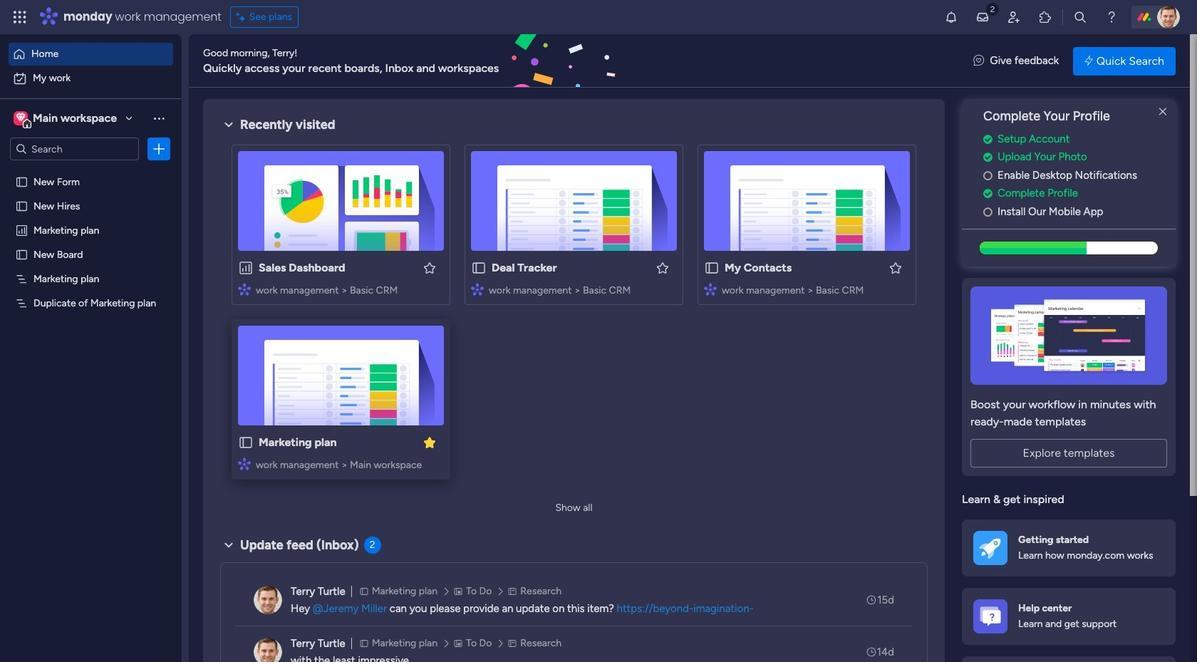 Task type: locate. For each thing, give the bounding box(es) containing it.
invite members image
[[1007, 10, 1021, 24]]

1 vertical spatial check circle image
[[984, 188, 993, 199]]

add to favorites image
[[656, 261, 670, 275], [889, 261, 903, 275]]

2 element
[[364, 537, 381, 554]]

check circle image up check circle icon
[[984, 134, 993, 145]]

check circle image up circle o image
[[984, 188, 993, 199]]

options image
[[152, 142, 166, 156]]

Search in workspace field
[[30, 141, 119, 157]]

terry turtle image right help icon
[[1158, 6, 1180, 29]]

1 horizontal spatial add to favorites image
[[889, 261, 903, 275]]

list box
[[0, 166, 182, 507]]

2 add to favorites image from the left
[[889, 261, 903, 275]]

help image
[[1105, 10, 1119, 24]]

workspace options image
[[152, 111, 166, 125]]

check circle image
[[984, 134, 993, 145], [984, 188, 993, 199]]

0 horizontal spatial add to favorites image
[[656, 261, 670, 275]]

public dashboard image
[[15, 223, 29, 237], [238, 260, 254, 276]]

0 vertical spatial terry turtle image
[[1158, 6, 1180, 29]]

public board image
[[15, 175, 29, 188], [15, 199, 29, 212], [15, 247, 29, 261], [471, 260, 487, 276], [238, 435, 254, 451]]

quick search results list box
[[220, 133, 928, 497]]

0 vertical spatial check circle image
[[984, 134, 993, 145]]

update feed image
[[976, 10, 990, 24]]

terry turtle image down terry turtle image
[[254, 638, 282, 662]]

search everything image
[[1074, 10, 1088, 24]]

terry turtle image
[[1158, 6, 1180, 29], [254, 638, 282, 662]]

see plans image
[[236, 9, 249, 25]]

check circle image
[[984, 152, 993, 163]]

1 vertical spatial public dashboard image
[[238, 260, 254, 276]]

0 horizontal spatial terry turtle image
[[254, 638, 282, 662]]

0 vertical spatial public dashboard image
[[15, 223, 29, 237]]

option
[[9, 43, 173, 66], [9, 67, 173, 90], [0, 169, 182, 171]]

1 add to favorites image from the left
[[656, 261, 670, 275]]



Task type: describe. For each thing, give the bounding box(es) containing it.
add to favorites image
[[423, 261, 437, 275]]

monday marketplace image
[[1039, 10, 1053, 24]]

circle o image
[[984, 207, 993, 217]]

2 image
[[987, 1, 999, 17]]

notifications image
[[945, 10, 959, 24]]

close update feed (inbox) image
[[220, 537, 237, 554]]

remove from favorites image
[[423, 435, 437, 449]]

1 check circle image from the top
[[984, 134, 993, 145]]

v2 user feedback image
[[974, 53, 985, 69]]

1 vertical spatial option
[[9, 67, 173, 90]]

getting started element
[[962, 520, 1176, 577]]

1 horizontal spatial terry turtle image
[[1158, 6, 1180, 29]]

0 vertical spatial option
[[9, 43, 173, 66]]

component image
[[238, 457, 251, 470]]

workspace image
[[14, 110, 28, 126]]

0 horizontal spatial public dashboard image
[[15, 223, 29, 237]]

circle o image
[[984, 170, 993, 181]]

templates image image
[[975, 287, 1163, 385]]

v2 bolt switch image
[[1085, 53, 1093, 69]]

close recently visited image
[[220, 116, 237, 133]]

1 vertical spatial terry turtle image
[[254, 638, 282, 662]]

dapulse x slim image
[[1155, 103, 1172, 120]]

2 vertical spatial option
[[0, 169, 182, 171]]

workspace selection element
[[14, 110, 119, 128]]

1 horizontal spatial public dashboard image
[[238, 260, 254, 276]]

select product image
[[13, 10, 27, 24]]

public board image
[[704, 260, 720, 276]]

2 check circle image from the top
[[984, 188, 993, 199]]

help center element
[[962, 588, 1176, 645]]

terry turtle image
[[254, 586, 282, 614]]

workspace image
[[16, 110, 26, 126]]



Task type: vqa. For each thing, say whether or not it's contained in the screenshot.
Menu image at the top right of page
no



